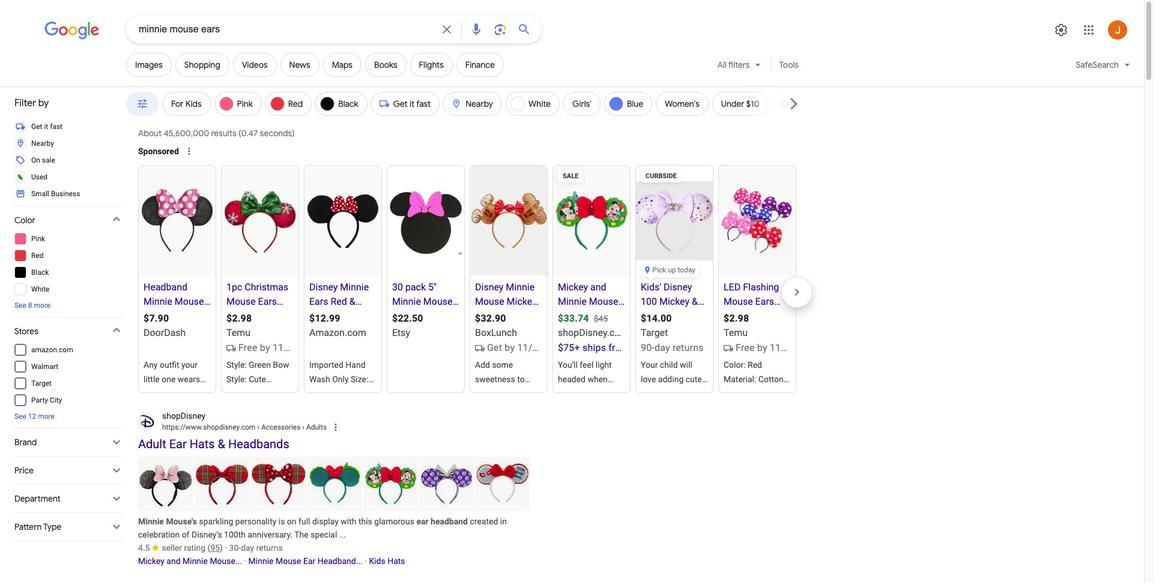 Task type: vqa. For each thing, say whether or not it's contained in the screenshot.
$12.99
yes



Task type: locate. For each thing, give the bounding box(es) containing it.
free by 11/29 up cotton
[[736, 342, 796, 354]]

headband inside you'll feel light headed when wearing this fun and festive ear headband from loungefly. raised appliqués of mickey and minnie are featured on the ears which are inspired by holiday wreaths and are circled with colorful g
[[558, 418, 595, 428]]

special ...
[[311, 530, 346, 540]]

see inside see 8 more button
[[14, 302, 26, 310]]

1 horizontal spatial holiday
[[558, 534, 585, 543]]

from temu element
[[226, 327, 251, 339], [724, 327, 748, 339]]

bow inside any outfit your little one wears will look incredi- bow when they accessorize with a minnie mouse forever headband! the fabric and plastic headband looks like minnie mouse's signature ears adorned with black r
[[144, 404, 159, 413]]

inspired down which
[[558, 519, 588, 529]]

mickey
[[657, 418, 684, 428], [558, 461, 584, 471], [475, 490, 502, 500], [641, 505, 667, 514], [138, 557, 165, 566]]

a inside add some sweetness to your next disney parks look with this minnie mouse-inspired headband! featuring plush gingerbread mickey and minnie ears and a candy-shaped bow, these ears are perfect for holiday parties
[[537, 505, 541, 514]]

minnie down like
[[138, 517, 164, 527]]

it down flights link
[[410, 99, 415, 109]]

cute down green on the left bottom of the page
[[249, 375, 266, 385]]

style: green bow style: cute popular elements: bow number of pieces: single festival: christmas type: dress up headbands/hairbands printing: color matching popular elements: animal popular elements: cartoon material: polyester (polyester) is it feather?: no element
[[226, 360, 311, 583]]

0 vertical spatial a
[[144, 433, 148, 442]]

of up headbands
[[259, 418, 266, 428]]

disney inside your child will love adding cute flair to their look with this disney 100 mickey and minnie mouse ears headband. this sweet headband features puffy mickey or minnie mouse ears in purple with golden star and confetti accents. it'
[[675, 404, 700, 413]]

‎ down · ‎ 30-day returns
[[248, 557, 248, 566]]

this inside your child will love adding cute flair to their look with this disney 100 mickey and minnie mouse ears headband. this sweet headband features puffy mickey or minnie mouse ears in purple with golden star and confetti accents. it'
[[659, 404, 673, 413]]

1 animal from the left
[[265, 534, 292, 543]]

· ‎ 30-day returns
[[223, 544, 283, 553]]

type
[[43, 522, 61, 533]]

adorned
[[144, 548, 174, 558]]

look inside any outfit your little one wears will look incredi- bow when they accessorize with a minnie mouse forever headband! the fabric and plastic headband looks like minnie mouse's signature ears adorned with black r
[[158, 389, 174, 399]]

wearing
[[558, 389, 588, 399]]

$22.50
[[392, 313, 423, 324]]

a
[[144, 433, 148, 442], [537, 505, 541, 514]]

this left the fun
[[590, 389, 604, 399]]

2 free by 11/29 from the left
[[736, 342, 796, 354]]

90-
[[641, 342, 655, 354]]

adults
[[306, 424, 327, 432]]

1 vertical spatial type:
[[724, 476, 744, 485]]

1 horizontal spatial on
[[781, 99, 793, 109]]

see 12 more button
[[14, 409, 124, 425]]

95
[[211, 544, 220, 553]]

number inside "style: green bow style: cute popular elements: bow number of pieces: single festival: christmas type: dress up headbands/hairbands printing: color matching popular elements: animal popular elements: ca"
[[226, 418, 257, 428]]

mickey down 'appliqués' at the bottom of the page
[[558, 461, 584, 471]]

fast down flights link
[[416, 99, 431, 109]]

dress inside "style: green bow style: cute popular elements: bow number of pieces: single festival: christmas type: dress up headbands/hairbands printing: color matching popular elements: animal popular elements: ca"
[[226, 476, 248, 485]]

full
[[299, 517, 310, 527]]

1 see from the top
[[14, 302, 26, 310]]

image of disney minnie mouse mickey & minnie gingerbread ears headband - boxlunch exclusive image
[[471, 166, 547, 276]]

mickey down gingerbread at left bottom
[[475, 490, 502, 500]]

mouse up headband.
[[668, 433, 694, 442]]

2 see from the top
[[14, 413, 26, 421]]

color: red material: cotton blend style: cute style: sweet popular elements: bow number of pieces: single type: dress up headbands/hairbands printing: polka dots popular elements: animal popular elements: tie is it feather?: no
[[724, 360, 809, 583]]

on
[[591, 490, 601, 500], [287, 517, 297, 527]]

to right flair
[[657, 389, 665, 399]]

accessorize
[[144, 418, 188, 428]]

number
[[226, 418, 257, 428], [724, 447, 754, 457]]

books
[[374, 59, 397, 70]]

fast up used link at the top left of page
[[50, 123, 63, 131]]

plush up gingerbread at left bottom
[[513, 461, 533, 471]]

0 horizontal spatial 11/29
[[273, 342, 299, 354]]

1 horizontal spatial your
[[475, 389, 491, 399]]

accents.
[[672, 562, 704, 572]]

display
[[312, 517, 339, 527]]

1 horizontal spatial look
[[499, 404, 514, 413]]

1 free by 11/29 from the left
[[239, 342, 299, 354]]

this
[[590, 389, 604, 399], [659, 404, 673, 413], [475, 418, 489, 428], [359, 517, 372, 527]]

fast
[[416, 99, 431, 109], [50, 123, 63, 131]]

this inside add some sweetness to your next disney parks look with this minnie mouse-inspired headband! featuring plush gingerbread mickey and minnie ears and a candy-shaped bow, these ears are perfect for holiday parties
[[475, 418, 489, 428]]

popular down 100th at left bottom
[[226, 548, 255, 558]]

your inside add some sweetness to your next disney parks look with this minnie mouse-inspired headband! featuring plush gingerbread mickey and minnie ears and a candy-shaped bow, these ears are perfect for holiday parties
[[475, 389, 491, 399]]

holiday inside you'll feel light headed when wearing this fun and festive ear headband from loungefly. raised appliqués of mickey and minnie are featured on the ears which are inspired by holiday wreaths and are circled with colorful g
[[558, 534, 585, 543]]

2 up from the left
[[769, 476, 780, 485]]

by up green on the left bottom of the page
[[260, 342, 270, 354]]

1 vertical spatial nearby
[[31, 139, 54, 148]]

elements:
[[226, 404, 263, 413], [724, 433, 761, 442], [226, 534, 263, 543], [724, 534, 761, 543], [226, 562, 263, 572], [724, 562, 761, 572]]

1 dress from the left
[[226, 476, 248, 485]]

1 vertical spatial plush
[[513, 461, 533, 471]]

1 horizontal spatial returns
[[673, 342, 704, 354]]

will inside any outfit your little one wears will look incredi- bow when they accessorize with a minnie mouse forever headband! the fabric and plastic headband looks like minnie mouse's signature ears adorned with black r
[[144, 389, 156, 399]]

ear right glamorous
[[417, 517, 429, 527]]

by inside you'll feel light headed when wearing this fun and festive ear headband from loungefly. raised appliqués of mickey and minnie are featured on the ears which are inspired by holiday wreaths and are circled with colorful g
[[590, 519, 599, 529]]

1 vertical spatial hats
[[388, 557, 405, 566]]

0 horizontal spatial when
[[161, 404, 182, 413]]

color: red material: cotton blend style: cute style: sweet popular elements: bow number of pieces: single type: dress up headbands/hairbands printing: polka dots popular elements: animal popular elements: tie is it feather?: no element
[[724, 360, 809, 583]]

on sale up used
[[31, 156, 55, 165]]

free by 11/29 up green on the left bottom of the page
[[239, 342, 299, 354]]

2 forever from the top
[[144, 447, 171, 457]]

11/29 for green
[[273, 342, 299, 354]]

up inside "style: green bow style: cute popular elements: bow number of pieces: single festival: christmas type: dress up headbands/hairbands printing: color matching popular elements: animal popular elements: ca"
[[250, 476, 260, 485]]

1 vertical spatial get it fast
[[31, 123, 63, 131]]

feel
[[580, 360, 594, 370]]

see inside see 12 more button
[[14, 413, 26, 421]]

day down from target element
[[655, 342, 670, 354]]

0 horizontal spatial temu
[[226, 327, 251, 339]]

search by image image
[[493, 22, 508, 37]]

kids
[[185, 99, 202, 109], [369, 557, 386, 566]]

1 vertical spatial bow
[[309, 476, 325, 485]]

from
[[597, 418, 615, 428]]

black down maps
[[338, 99, 358, 109]]

color inside "style: green bow style: cute popular elements: bow number of pieces: single festival: christmas type: dress up headbands/hairbands printing: color matching popular elements: animal popular elements: ca"
[[260, 505, 280, 514]]

girls'
[[573, 99, 592, 109]]

which
[[576, 505, 598, 514]]

are inside add some sweetness to your next disney parks look with this minnie mouse-inspired headband! featuring plush gingerbread mickey and minnie ears and a candy-shaped bow, these ears are perfect for holiday parties
[[475, 548, 487, 558]]

price button
[[14, 461, 124, 481]]

nearby down finance
[[466, 99, 493, 109]]

0 vertical spatial bow
[[144, 404, 159, 413]]

0 horizontal spatial white
[[31, 285, 50, 294]]

0 vertical spatial your
[[181, 360, 198, 370]]

see for stores
[[14, 413, 26, 421]]

headbands/hairbands up dots
[[724, 490, 809, 500]]

0 horizontal spatial white link
[[0, 281, 124, 298]]

printing: inside "style: green bow style: cute popular elements: bow number of pieces: single festival: christmas type: dress up headbands/hairbands printing: color matching popular elements: animal popular elements: ca"
[[226, 505, 258, 514]]

temu up green on the left bottom of the page
[[226, 327, 251, 339]]

any outfit your little one wears will look incredi-bow when they accessorize with a minnie mouse forever headband! the fabric and plastic headband looks like minnie mouse's signature ears adorned with black rhinestones. the headband also features an attached sparkly pink polka dot bow. your child can wear this minnie headband for their disney birthday party or as part of a minnie mouse costume! minnie mouse forever headband product details:attachment, 9 1/4in wide x 4in tall one size fits most children | headband minnie mouse forever | party city element
[[144, 360, 216, 583]]

festive
[[574, 404, 599, 413]]

2 dress from the left
[[746, 476, 767, 485]]

bow right green on the left bottom of the page
[[273, 360, 289, 370]]

1 vertical spatial black
[[31, 269, 49, 277]]

0 vertical spatial color
[[14, 215, 35, 226]]

videos
[[242, 59, 268, 70]]

red up seconds) at the left top of the page
[[288, 99, 303, 109]]

0 vertical spatial day
[[655, 342, 670, 354]]

1 horizontal spatial city
[[144, 325, 160, 336]]

the
[[186, 461, 200, 471], [295, 530, 309, 540]]

0 vertical spatial black link
[[316, 94, 367, 114]]

0 vertical spatial party
[[183, 311, 205, 322]]

2 free from the left
[[736, 342, 755, 354]]

look down one
[[158, 389, 174, 399]]

used
[[31, 173, 48, 181]]

number up headbands
[[226, 418, 257, 428]]

$2.98 temu for style:
[[226, 313, 252, 339]]

type: inside color: red material: cotton blend style: cute style: sweet popular elements: bow number of pieces: single type: dress up headbands/hairbands printing: polka dots popular elements: animal popular elements: tie is it feather?: no
[[724, 476, 744, 485]]

to inside add some sweetness to your next disney parks look with this minnie mouse-inspired headband! featuring plush gingerbread mickey and minnie ears and a candy-shaped bow, these ears are perfect for holiday parties
[[517, 375, 525, 385]]

0 horizontal spatial party
[[31, 397, 48, 405]]

pink for bottommost pink link
[[31, 235, 45, 243]]

None text field
[[162, 422, 327, 433]]

0 horizontal spatial get
[[31, 123, 42, 131]]

1 vertical spatial returns
[[256, 544, 283, 553]]

› Accessories › Adults text field
[[256, 424, 327, 432]]

1 horizontal spatial to
[[657, 389, 665, 399]]

to inside your child will love adding cute flair to their look with this disney 100 mickey and minnie mouse ears headband. this sweet headband features puffy mickey or minnie mouse ears in purple with golden star and confetti accents. it'
[[657, 389, 665, 399]]

color heading
[[14, 215, 35, 226]]

1 horizontal spatial printing:
[[724, 505, 755, 514]]

0 vertical spatial to
[[517, 375, 525, 385]]

0 vertical spatial nearby link
[[444, 94, 502, 114]]

0 vertical spatial pieces:
[[226, 433, 254, 442]]

0 horizontal spatial nearby link
[[0, 135, 124, 152]]

small
[[31, 190, 49, 198]]

headband down fabric
[[144, 490, 181, 500]]

$2.98 temu up color:
[[724, 313, 749, 339]]

inspired up headband!
[[503, 433, 533, 442]]

90-day returns
[[641, 342, 704, 354]]

cute
[[686, 375, 702, 385]]

1 11/29 from the left
[[273, 342, 299, 354]]

animal down is at the bottom left of page
[[265, 534, 292, 543]]

your up wears
[[181, 360, 198, 370]]

of inside created in celebration of disney's 100th anniversary. the special ...
[[182, 530, 190, 540]]

0 horizontal spatial cute
[[249, 375, 266, 385]]

1 horizontal spatial get it fast
[[393, 99, 431, 109]]

1 vertical spatial red
[[31, 252, 44, 260]]

bow up accessorize at left bottom
[[144, 404, 159, 413]]

on sale down tools
[[781, 99, 810, 109]]

kids right headband... at left bottom
[[369, 557, 386, 566]]

0 vertical spatial ear
[[601, 404, 613, 413]]

1 horizontal spatial black link
[[316, 94, 367, 114]]

get down books
[[393, 99, 408, 109]]

|
[[178, 311, 180, 322]]

2 $2.98 from the left
[[724, 313, 749, 324]]

hats down glamorous
[[388, 557, 405, 566]]

mouse inside any outfit your little one wears will look incredi- bow when they accessorize with a minnie mouse forever headband! the fabric and plastic headband looks like minnie mouse's signature ears adorned with black r
[[177, 433, 203, 442]]

with left (
[[176, 548, 192, 558]]

on inside you'll feel light headed when wearing this fun and festive ear headband from loungefly. raised appliqués of mickey and minnie are featured on the ears which are inspired by holiday wreaths and are circled with colorful g
[[591, 490, 601, 500]]

on up used
[[31, 156, 40, 165]]

0 horizontal spatial hats
[[190, 437, 215, 452]]

1 $2.98 temu from the left
[[226, 313, 252, 339]]

0 horizontal spatial bow
[[144, 404, 159, 413]]

$2.98 for color:
[[724, 313, 749, 324]]

from doordash element
[[144, 327, 186, 339]]

pattern type button
[[14, 517, 124, 538]]

1 from temu element from the left
[[226, 327, 251, 339]]

minnie down · ‎ 30-day returns
[[248, 557, 274, 566]]

0 horizontal spatial plush
[[344, 433, 364, 442]]

on left the the
[[591, 490, 601, 500]]

0 horizontal spatial pink
[[31, 235, 45, 243]]

0 vertical spatial returns
[[673, 342, 704, 354]]

3 11/29 from the left
[[770, 342, 796, 354]]

of
[[259, 418, 266, 428], [597, 447, 604, 457], [756, 447, 764, 457], [182, 530, 190, 540]]

1 horizontal spatial from temu element
[[724, 327, 748, 339]]

bow down white
[[309, 476, 325, 485]]

0 horizontal spatial disney
[[512, 389, 537, 399]]

sale
[[795, 99, 810, 109], [42, 156, 55, 165]]

headband up |
[[144, 282, 188, 293]]

11/29 for some
[[518, 342, 544, 354]]

1 horizontal spatial target
[[641, 327, 668, 339]]

image of kids' disney 100 mickey & minnie mouse ears headband - purple image
[[636, 181, 713, 260]]

for kids link
[[163, 94, 210, 114]]

polka inside imported hand wash only size: standard headband w/ears and polka dot bow two plush ears a red and white polka dot bow
[[325, 418, 346, 428]]

city down target link in the left of the page
[[50, 397, 62, 405]]

day
[[655, 342, 670, 354], [241, 544, 254, 553]]

on sale link
[[773, 94, 818, 114], [0, 152, 124, 169]]

look inside your child will love adding cute flair to their look with this disney 100 mickey and minnie mouse ears headband. this sweet headband features puffy mickey or minnie mouse ears in purple with golden star and confetti accents. it'
[[686, 389, 702, 399]]

1 horizontal spatial number
[[724, 447, 754, 457]]

seller
[[162, 544, 182, 553]]

1 vertical spatial sale
[[42, 156, 55, 165]]

pieces: inside "style: green bow style: cute popular elements: bow number of pieces: single festival: christmas type: dress up headbands/hairbands printing: color matching popular elements: animal popular elements: ca"
[[226, 433, 254, 442]]

0 horizontal spatial headbands/hairbands
[[226, 490, 311, 500]]

headband up features
[[641, 476, 678, 485]]

1 horizontal spatial party
[[183, 311, 205, 322]]

wreaths
[[587, 534, 617, 543]]

plush down dot in the left of the page
[[344, 433, 364, 442]]

flair
[[641, 389, 655, 399]]

in down puffy
[[687, 519, 694, 529]]

None search field
[[0, 15, 542, 43]]

0 horizontal spatial pink link
[[0, 231, 124, 248]]

( 95 )
[[206, 544, 223, 553]]

2 horizontal spatial get
[[487, 342, 502, 354]]

you'll
[[558, 360, 578, 370]]

12
[[28, 413, 36, 421]]

0 horizontal spatial will
[[144, 389, 156, 399]]

1 vertical spatial the
[[295, 530, 309, 540]]

ears inside you'll feel light headed when wearing this fun and festive ear headband from loungefly. raised appliqués of mickey and minnie are featured on the ears which are inspired by holiday wreaths and are circled with colorful g
[[558, 505, 574, 514]]

0 horizontal spatial holiday
[[475, 562, 502, 572]]

1 temu from the left
[[226, 327, 251, 339]]

tools button
[[774, 53, 804, 77]]

$7.90 doordash
[[144, 313, 186, 339]]

1 vertical spatial pink
[[31, 235, 45, 243]]

by for add
[[505, 342, 515, 354]]

ears up seller rating on the bottom left of page
[[181, 534, 197, 543]]

of up seller rating on the bottom left of page
[[182, 530, 190, 540]]

0 horizontal spatial dress
[[226, 476, 248, 485]]

animal inside color: red material: cotton blend style: cute style: sweet popular elements: bow number of pieces: single type: dress up headbands/hairbands printing: polka dots popular elements: animal popular elements: tie is it feather?: no
[[763, 534, 789, 543]]

with inside add some sweetness to your next disney parks look with this minnie mouse-inspired headband! featuring plush gingerbread mickey and minnie ears and a candy-shaped bow, these ears are perfect for holiday parties
[[517, 404, 532, 413]]

1 $2.98 from the left
[[226, 313, 252, 324]]

2 from temu element from the left
[[724, 327, 748, 339]]

1 horizontal spatial cute
[[769, 389, 787, 399]]

1 horizontal spatial headbands/hairbands
[[724, 490, 809, 500]]

black up see 8 more
[[31, 269, 49, 277]]

hats down https://www.shopdisney.com
[[190, 437, 215, 452]]

dress inside color: red material: cotton blend style: cute style: sweet popular elements: bow number of pieces: single type: dress up headbands/hairbands printing: polka dots popular elements: animal popular elements: tie is it feather?: no
[[746, 476, 767, 485]]

)
[[220, 544, 223, 553]]

one
[[162, 375, 176, 385]]

light
[[596, 360, 612, 370]]

2 horizontal spatial ‎
[[369, 557, 369, 566]]

used link
[[0, 169, 124, 186]]

2 11/29 from the left
[[518, 342, 544, 354]]

0 horizontal spatial black
[[31, 269, 49, 277]]

1 › from the left
[[257, 424, 259, 432]]

by down which
[[590, 519, 599, 529]]

0 vertical spatial single
[[256, 433, 279, 442]]

2 $2.98 temu from the left
[[724, 313, 749, 339]]

add some sweetness to your next disney parks look with this minnie mouse-inspired headband! featuring plush gingerbread mickey and minnie ears and a candy-shaped bow, these ears are perfect for holiday parties, costumes, and beyond. a boxlunch exclusive! element
[[475, 360, 541, 583]]

1 horizontal spatial headband
[[309, 404, 348, 413]]

department
[[14, 494, 60, 505]]

0 horizontal spatial look
[[158, 389, 174, 399]]

1 horizontal spatial black
[[338, 99, 358, 109]]

1 up from the left
[[250, 476, 260, 485]]

mickey down rated 4.5 out of 5, image
[[138, 557, 165, 566]]

hats
[[190, 437, 215, 452], [388, 557, 405, 566]]

white link up see 8 more
[[0, 281, 124, 298]]

headbands/hairbands up personality
[[226, 490, 311, 500]]

· left kids hats link
[[365, 557, 367, 566]]

look down cute
[[686, 389, 702, 399]]

0 vertical spatial sale
[[795, 99, 810, 109]]

$2.98 up color:
[[724, 313, 749, 324]]

1 vertical spatial single
[[753, 461, 776, 471]]

1 horizontal spatial get
[[393, 99, 408, 109]]

pieces: up dots
[[724, 461, 751, 471]]

stores heading
[[14, 326, 38, 337]]

holiday left wreaths
[[558, 534, 585, 543]]

· right )
[[225, 544, 227, 553]]

you'll feel light headed when wearing this fun and festive ear headband from loungefly. raised appliqués of mickey and minnie are featured on the ears which are inspired by holiday wreaths and are circled with colorful g
[[558, 360, 624, 583]]

1 horizontal spatial color
[[260, 505, 280, 514]]

image of led flashing mouse ears hairband for kids and girls party cosplay birthday gifts costume accessories wedding christmas holiday,temu image
[[722, 183, 794, 259]]

1 printing: from the left
[[226, 505, 258, 514]]

appliqués
[[558, 447, 594, 457]]

none text field containing https://www.shopdisney.com
[[162, 422, 327, 433]]

0 vertical spatial forever
[[144, 311, 175, 322]]

flights
[[419, 59, 444, 70]]

mouse...
[[210, 557, 242, 566]]

nearby
[[466, 99, 493, 109], [31, 139, 54, 148]]

bow down sweet at the bottom of the page
[[763, 433, 779, 442]]

see for color
[[14, 302, 26, 310]]

0 horizontal spatial number
[[226, 418, 257, 428]]

animal up is
[[763, 534, 789, 543]]

polka inside color: red material: cotton blend style: cute style: sweet popular elements: bow number of pieces: single type: dress up headbands/hairbands printing: polka dots popular elements: animal popular elements: tie is it feather?: no
[[757, 505, 778, 514]]

0 vertical spatial number
[[226, 418, 257, 428]]

headband up the loungefly.
[[558, 418, 595, 428]]

in inside created in celebration of disney's 100th anniversary. the special ...
[[500, 517, 507, 527]]

1 horizontal spatial the
[[295, 530, 309, 540]]

doordash
[[144, 327, 186, 339]]

0 horizontal spatial ear
[[169, 437, 187, 452]]

look down next
[[499, 404, 514, 413]]

to
[[517, 375, 525, 385], [657, 389, 665, 399]]

is
[[279, 517, 285, 527]]

get it fast link
[[372, 94, 439, 114], [0, 118, 124, 135]]

add some sweetness to your next disney parks look with this minnie mouse-inspired headband! featuring plush gingerbread mickey and minnie ears and a candy-shaped bow, these ears are perfect for holiday parties
[[475, 360, 541, 583]]

1 horizontal spatial 11/29
[[518, 342, 544, 354]]

printing: up the matching
[[226, 505, 258, 514]]

get it fast link down filter by
[[0, 118, 124, 135]]

0 horizontal spatial fast
[[50, 123, 63, 131]]

1 free from the left
[[239, 342, 258, 354]]

image of disney minnie ears red & white polka dot bow costume headband image
[[307, 191, 379, 250]]

disney down 'their'
[[675, 404, 700, 413]]

0 horizontal spatial city
[[50, 397, 62, 405]]

0 horizontal spatial single
[[256, 433, 279, 442]]

1 horizontal spatial polka
[[757, 505, 778, 514]]

holiday down perfect
[[475, 562, 502, 572]]

minnie up $7.90
[[144, 296, 172, 308]]

imported hand wash only size: standard headband w/ears and polka dot bow two plush ears a red and white polka dot bow element
[[309, 360, 376, 485]]

bow inside imported hand wash only size: standard headband w/ears and polka dot bow two plush ears a red and white polka dot bow
[[309, 476, 325, 485]]

pink down color heading
[[31, 235, 45, 243]]

single down accessories
[[256, 433, 279, 442]]

by up cotton
[[757, 342, 768, 354]]

any
[[144, 360, 158, 370]]

sale up used
[[42, 156, 55, 165]]

0 vertical spatial plush
[[344, 433, 364, 442]]

free up green on the left bottom of the page
[[239, 342, 258, 354]]

$14.00 target
[[641, 313, 672, 339]]

0 vertical spatial holiday
[[558, 534, 585, 543]]

plush inside imported hand wash only size: standard headband w/ears and polka dot bow two plush ears a red and white polka dot bow
[[344, 433, 364, 442]]

party right |
[[183, 311, 205, 322]]

today
[[678, 266, 696, 275]]

get down the boxlunch
[[487, 342, 502, 354]]

2 printing: from the left
[[724, 505, 755, 514]]

0 horizontal spatial target
[[31, 380, 52, 388]]

2 animal from the left
[[763, 534, 789, 543]]

headband...
[[318, 557, 363, 566]]

black
[[144, 562, 164, 572]]

ear down accessorize at left bottom
[[169, 437, 187, 452]]

celebration
[[138, 530, 180, 540]]

when inside any outfit your little one wears will look incredi- bow when they accessorize with a minnie mouse forever headband! the fabric and plastic headband looks like minnie mouse's signature ears adorned with black r
[[161, 404, 182, 413]]

all
[[718, 59, 727, 70]]

parks
[[475, 404, 497, 413]]

‎
[[229, 544, 229, 553], [248, 557, 248, 566], [369, 557, 369, 566]]

loungefly.
[[558, 433, 596, 442]]

with up star
[[667, 534, 682, 543]]

headbands/hairbands
[[226, 490, 311, 500], [724, 490, 809, 500]]

style: left green on the left bottom of the page
[[226, 360, 247, 370]]

$2.98 up green on the left bottom of the page
[[226, 313, 252, 324]]

1 vertical spatial on
[[287, 517, 297, 527]]

ears inside your child will love adding cute flair to their look with this disney 100 mickey and minnie mouse ears headband. this sweet headband features puffy mickey or minnie mouse ears in purple with golden star and confetti accents. it'
[[669, 519, 685, 529]]

business
[[51, 190, 80, 198]]

1 horizontal spatial ›
[[302, 424, 305, 432]]

accessories
[[261, 424, 301, 432]]

city down $7.90
[[144, 325, 160, 336]]

more for color
[[34, 302, 51, 310]]

1 vertical spatial your
[[475, 389, 491, 399]]

department heading
[[14, 494, 60, 505]]

0 vertical spatial white link
[[507, 94, 559, 114]]

green
[[249, 360, 271, 370]]

ears inside imported hand wash only size: standard headband w/ears and polka dot bow two plush ears a red and white polka dot bow
[[309, 447, 326, 457]]

0 horizontal spatial a
[[144, 433, 148, 442]]

style:
[[226, 360, 247, 370], [226, 375, 247, 385], [747, 389, 767, 399], [724, 404, 744, 413]]

2 temu from the left
[[724, 327, 748, 339]]

up inside color: red material: cotton blend style: cute style: sweet popular elements: bow number of pieces: single type: dress up headbands/hairbands printing: polka dots popular elements: animal popular elements: tie is it feather?: no
[[769, 476, 780, 485]]

1 forever from the top
[[144, 311, 175, 322]]

cute down cotton
[[769, 389, 787, 399]]

the up the plastic
[[186, 461, 200, 471]]

more right 8
[[34, 302, 51, 310]]

from temu element for color:
[[724, 327, 748, 339]]

kids inside for kids "link"
[[185, 99, 202, 109]]

nearby link
[[444, 94, 502, 114], [0, 135, 124, 152]]

temu for color:
[[724, 327, 748, 339]]

imported
[[309, 360, 344, 370]]

fun
[[606, 389, 618, 399]]

and inside any outfit your little one wears will look incredi- bow when they accessorize with a minnie mouse forever headband! the fabric and plastic headband looks like minnie mouse's signature ears adorned with black r
[[167, 476, 181, 485]]

shopping
[[184, 59, 220, 70]]

› left adults
[[302, 424, 305, 432]]



Task type: describe. For each thing, give the bounding box(es) containing it.
temu for style:
[[226, 327, 251, 339]]

single inside "style: green bow style: cute popular elements: bow number of pieces: single festival: christmas type: dress up headbands/hairbands printing: color matching popular elements: animal popular elements: ca"
[[256, 433, 279, 442]]

minnie up mouse-
[[491, 418, 516, 428]]

from target element
[[641, 327, 668, 339]]

0 vertical spatial get it fast
[[393, 99, 431, 109]]

safesearch
[[1076, 59, 1119, 70]]

mouse's inside any outfit your little one wears will look incredi- bow when they accessorize with a minnie mouse forever headband! the fabric and plastic headband looks like minnie mouse's signature ears adorned with black r
[[144, 519, 175, 529]]

$32.90 boxlunch
[[475, 313, 517, 339]]

0 horizontal spatial on sale
[[31, 156, 55, 165]]

minnie right like
[[158, 505, 184, 514]]

minnie down accessorize at left bottom
[[150, 433, 175, 442]]

are down the the
[[601, 505, 612, 514]]

forever inside headband minnie mouse forever | party city
[[144, 311, 175, 322]]

ears
[[641, 447, 658, 457]]

minnie up created
[[475, 505, 500, 514]]

0 vertical spatial fast
[[416, 99, 431, 109]]

1 horizontal spatial white
[[529, 99, 551, 109]]

by for color:
[[757, 342, 768, 354]]

from temu element for style:
[[226, 327, 251, 339]]

for
[[171, 99, 184, 109]]

image of headband minnie mouse forever | party city image
[[141, 184, 213, 258]]

mickey inside add some sweetness to your next disney parks look with this minnie mouse-inspired headband! featuring plush gingerbread mickey and minnie ears and a candy-shaped bow, these ears are perfect for holiday parties
[[475, 490, 502, 500]]

for kids
[[171, 99, 202, 109]]

child
[[660, 360, 678, 370]]

this left glamorous
[[359, 517, 372, 527]]

will inside your child will love adding cute flair to their look with this disney 100 mickey and minnie mouse ears headband. this sweet headband features puffy mickey or minnie mouse ears in purple with golden star and confetti accents. it'
[[680, 360, 693, 370]]

minnie inside headband minnie mouse forever | party city
[[144, 296, 172, 308]]

holiday inside add some sweetness to your next disney parks look with this minnie mouse-inspired headband! featuring plush gingerbread mickey and minnie ears and a candy-shaped bow, these ears are perfect for holiday parties
[[475, 562, 502, 572]]

mouse-
[[475, 433, 503, 442]]

headband inside your child will love adding cute flair to their look with this disney 100 mickey and minnie mouse ears headband. this sweet headband features puffy mickey or minnie mouse ears in purple with golden star and confetti accents. it'
[[641, 476, 678, 485]]

featured
[[558, 490, 589, 500]]

headband inside headband minnie mouse forever | party city
[[144, 282, 188, 293]]

minnie down rating
[[183, 557, 208, 566]]

mouse down anniversary.
[[276, 557, 301, 566]]

wears
[[178, 375, 200, 385]]

0 vertical spatial on sale
[[781, 99, 810, 109]]

curbside
[[646, 172, 677, 180]]

0 vertical spatial hats
[[190, 437, 215, 452]]

kids hats link
[[369, 557, 405, 566]]

add
[[475, 360, 490, 370]]

number inside color: red material: cotton blend style: cute style: sweet popular elements: bow number of pieces: single type: dress up headbands/hairbands printing: polka dots popular elements: animal popular elements: tie is it feather?: no
[[724, 447, 754, 457]]

0 horizontal spatial sale
[[42, 156, 55, 165]]

brand
[[14, 437, 37, 448]]

style: down blend
[[724, 404, 744, 413]]

mouse up "purple"
[[641, 519, 667, 529]]

1 vertical spatial pink link
[[0, 231, 124, 248]]

0 horizontal spatial ·
[[225, 544, 227, 553]]

pieces: inside color: red material: cotton blend style: cute style: sweet popular elements: bow number of pieces: single type: dress up headbands/hairbands printing: polka dots popular elements: animal popular elements: tie is it feather?: no
[[724, 461, 751, 471]]

perfect
[[489, 548, 516, 558]]

inspired inside you'll feel light headed when wearing this fun and festive ear headband from loungefly. raised appliqués of mickey and minnie are featured on the ears which are inspired by holiday wreaths and are circled with colorful g
[[558, 519, 588, 529]]

bow,
[[475, 534, 492, 543]]

more for stores
[[38, 413, 55, 421]]

popular up anniversary.
[[264, 519, 293, 529]]

1 vertical spatial black link
[[0, 264, 124, 281]]

1 horizontal spatial nearby link
[[444, 94, 502, 114]]

elements: up feather?:
[[724, 562, 761, 572]]

45,600,000
[[164, 128, 209, 139]]

cute inside color: red material: cotton blend style: cute style: sweet popular elements: bow number of pieces: single type: dress up headbands/hairbands printing: polka dots popular elements: animal popular elements: tie is it feather?: no
[[769, 389, 787, 399]]

this inside you'll feel light headed when wearing this fun and festive ear headband from loungefly. raised appliqués of mickey and minnie are featured on the ears which are inspired by holiday wreaths and are circled with colorful g
[[590, 389, 604, 399]]

0 horizontal spatial on sale link
[[0, 152, 124, 169]]

when inside you'll feel light headed when wearing this fun and festive ear headband from loungefly. raised appliqués of mickey and minnie are featured on the ears which are inspired by holiday wreaths and are circled with colorful g
[[588, 375, 608, 385]]

blue
[[627, 99, 643, 109]]

amazon.com
[[31, 346, 73, 354]]

it
[[785, 562, 790, 572]]

free for color:
[[736, 342, 755, 354]]

search by voice image
[[469, 22, 484, 37]]

1 vertical spatial fast
[[50, 123, 63, 131]]

mickey down features
[[641, 505, 667, 514]]

are up featured
[[585, 476, 597, 485]]

elements: up · ‎ 30-day returns
[[226, 534, 263, 543]]

red inside color: red material: cotton blend style: cute style: sweet popular elements: bow number of pieces: single type: dress up headbands/hairbands printing: polka dots popular elements: animal popular elements: tie is it feather?: no
[[748, 360, 762, 370]]

headband left created
[[431, 517, 468, 527]]

0 vertical spatial get
[[393, 99, 408, 109]]

plush inside add some sweetness to your next disney parks look with this minnie mouse-inspired headband! featuring plush gingerbread mickey and minnie ears and a candy-shaped bow, these ears are perfect for holiday parties
[[513, 461, 533, 471]]

plastic
[[183, 476, 208, 485]]

news
[[289, 59, 310, 70]]

1 vertical spatial ear
[[303, 557, 316, 566]]

these
[[494, 534, 515, 543]]

image of 30 pack 5" minnie mouse ears with a hot pink or white bow used for diy invitations, banners, favor tags, labels, thank you cards image
[[390, 187, 462, 255]]

party inside headband minnie mouse forever | party city
[[183, 311, 205, 322]]

1 vertical spatial target
[[31, 380, 52, 388]]

headband inside imported hand wash only size: standard headband w/ears and polka dot bow two plush ears a red and white polka dot bow
[[309, 404, 348, 413]]

shopdisney
[[162, 412, 206, 421]]

1 horizontal spatial ·
[[244, 557, 246, 566]]

2 horizontal spatial ·
[[365, 557, 367, 566]]

incredi-
[[176, 389, 204, 399]]

you'll feel light headed when wearing this fun and festive ear headband from loungefly. raised appliqués of mickey and minnie are featured on the ears which are inspired by holiday wreaths and are circled with colorful glow-in-the-dark bulbs. element
[[558, 360, 624, 583]]

your
[[641, 360, 658, 370]]

free by 11/29 for red
[[736, 342, 796, 354]]

0 vertical spatial red link
[[266, 94, 311, 114]]

shaped
[[500, 519, 527, 529]]

$75+
[[558, 342, 580, 354]]

dot
[[348, 418, 362, 428]]

2 › from the left
[[302, 424, 305, 432]]

0 horizontal spatial get it fast
[[31, 123, 63, 131]]

ears up for
[[517, 534, 533, 543]]

blend
[[724, 389, 745, 399]]

1 headbands/hairbands from the left
[[226, 490, 311, 500]]

in inside your child will love adding cute flair to their look with this disney 100 mickey and minnie mouse ears headband. this sweet headband features puffy mickey or minnie mouse ears in purple with golden star and confetti accents. it'
[[687, 519, 694, 529]]

sweet
[[659, 461, 681, 471]]

brand heading
[[14, 437, 37, 448]]

news link
[[280, 53, 319, 77]]

100
[[641, 418, 655, 428]]

with inside you'll feel light headed when wearing this fun and festive ear headband from loungefly. raised appliqués of mickey and minnie are featured on the ears which are inspired by holiday wreaths and are circled with colorful g
[[558, 562, 574, 572]]

color inside dropdown button
[[14, 215, 35, 226]]

target inside $14.00 target
[[641, 327, 668, 339]]

popular up shopdisney https://www.shopdisney.com › accessories › adults
[[226, 389, 255, 399]]

red
[[335, 447, 347, 457]]

type: inside "style: green bow style: cute popular elements: bow number of pieces: single festival: christmas type: dress up headbands/hairbands printing: color matching popular elements: animal popular elements: ca"
[[267, 461, 287, 471]]

of inside "style: green bow style: cute popular elements: bow number of pieces: single festival: christmas type: dress up headbands/hairbands printing: color matching popular elements: animal popular elements: ca"
[[259, 418, 266, 428]]

by right filter
[[38, 97, 49, 109]]

price heading
[[14, 466, 34, 476]]

material:
[[724, 375, 757, 385]]

$45
[[594, 314, 608, 324]]

with down flair
[[641, 404, 657, 413]]

1 vertical spatial on
[[31, 156, 40, 165]]

confetti
[[641, 562, 670, 572]]

minnie down puffy
[[679, 505, 704, 514]]

0 vertical spatial get it fast link
[[372, 94, 439, 114]]

$33.74
[[558, 313, 589, 324]]

the inside any outfit your little one wears will look incredi- bow when they accessorize with a minnie mouse forever headband! the fabric and plastic headband looks like minnie mouse's signature ears adorned with black r
[[186, 461, 200, 471]]

1 vertical spatial white
[[31, 285, 50, 294]]

of inside you'll feel light headed when wearing this fun and festive ear headband from loungefly. raised appliqués of mickey and minnie are featured on the ears which are inspired by holiday wreaths and are circled with colorful g
[[597, 447, 604, 457]]

all filters
[[718, 59, 750, 70]]

0 horizontal spatial returns
[[256, 544, 283, 553]]

inspired inside add some sweetness to your next disney parks look with this minnie mouse-inspired headband! featuring plush gingerbread mickey and minnie ears and a candy-shaped bow, these ears are perfect for holiday parties
[[503, 433, 533, 442]]

your inside any outfit your little one wears will look incredi- bow when they accessorize with a minnie mouse forever headband! the fabric and plastic headband looks like minnie mouse's signature ears adorned with black r
[[181, 360, 198, 370]]

from boxlunch element
[[475, 327, 517, 339]]

are up colorful
[[574, 548, 586, 558]]

forever inside any outfit your little one wears will look incredi- bow when they accessorize with a minnie mouse forever headband! the fabric and plastic headband looks like minnie mouse's signature ears adorned with black r
[[144, 447, 171, 457]]

0 horizontal spatial day
[[241, 544, 254, 553]]

target link
[[0, 375, 124, 392]]

color button
[[14, 210, 124, 231]]

rated 4.5 out of 5, image
[[152, 545, 159, 553]]

$33.74 $45 shopdisney.com
[[558, 313, 629, 339]]

0 horizontal spatial ‎
[[229, 544, 229, 553]]

girls' link
[[564, 94, 600, 114]]

bow inside imported hand wash only size: standard headband w/ears and polka dot bow two plush ears a red and white polka dot bow
[[309, 433, 326, 442]]

with down the they
[[190, 418, 206, 428]]

1 vertical spatial city
[[50, 397, 62, 405]]

adult
[[138, 437, 166, 452]]

single inside color: red material: cotton blend style: cute style: sweet popular elements: bow number of pieces: single type: dress up headbands/hairbands printing: polka dots popular elements: animal popular elements: tie is it feather?: no
[[753, 461, 776, 471]]

minnie inside you'll feel light headed when wearing this fun and festive ear headband from loungefly. raised appliqués of mickey and minnie are featured on the ears which are inspired by holiday wreaths and are circled with colorful g
[[558, 476, 583, 485]]

0 horizontal spatial red link
[[0, 248, 124, 264]]

30-
[[229, 544, 241, 553]]

women's link
[[657, 94, 708, 114]]

0 vertical spatial ear
[[169, 437, 187, 452]]

ships
[[583, 342, 606, 354]]

1 vertical spatial party
[[31, 397, 48, 405]]

elements: down · ‎ 30-day returns
[[226, 562, 263, 572]]

your child will love adding cute flair to their look with this disney 100 mickey and minnie mouse ears headband. this sweet headband features puffy mickey or minnie mouse ears in purple with golden star and confetti accents. it's accented by a minnie mouse bow at the center featuring a metallic accent shaped as the numeral "100" with mickey and minnie mouse embellishments to commemorate disney's 100th anniversary, making it just the right pick for your disney fan. gender: unisex. element
[[641, 360, 708, 583]]

boxlunch
[[475, 327, 517, 339]]

get by 11/29
[[487, 342, 544, 354]]

imported hand wash only size: standard headband w/ears and polka dot bow two plush ears a red and white polka dot bow
[[309, 360, 376, 485]]

from etsy element
[[392, 327, 410, 339]]

ears inside any outfit your little one wears will look incredi- bow when they accessorize with a minnie mouse forever headband! the fabric and plastic headband looks like minnie mouse's signature ears adorned with black r
[[181, 534, 197, 543]]

1 vertical spatial get
[[31, 123, 42, 131]]

books link
[[365, 53, 406, 77]]

feather?:
[[724, 577, 758, 583]]

popular right dots
[[743, 519, 772, 529]]

shopping link
[[175, 53, 229, 77]]

https://www.shopdisney.com
[[162, 424, 256, 432]]

headed
[[558, 375, 586, 385]]

0 vertical spatial pink link
[[215, 94, 261, 114]]

image of 1pc christmas mouse ears bow headband sequin cute hair hoop for women girls, glitter christmas snowflake hair bands hair accessories party supplies image
[[224, 182, 296, 259]]

ears up shaped at the left of page
[[502, 505, 519, 514]]

mouse inside headband minnie mouse forever | party city
[[175, 296, 204, 308]]

color:
[[724, 360, 746, 370]]

1 horizontal spatial kids
[[369, 557, 386, 566]]

0 vertical spatial it
[[410, 99, 415, 109]]

free for style:
[[239, 342, 258, 354]]

popular up feather?:
[[724, 548, 753, 558]]

a inside any outfit your little one wears will look incredi- bow when they accessorize with a minnie mouse forever headband! the fabric and plastic headband looks like minnie mouse's signature ears adorned with black r
[[144, 433, 148, 442]]

city inside headband minnie mouse forever | party city
[[144, 325, 160, 336]]

0 vertical spatial on
[[781, 99, 793, 109]]

amazon.com link
[[0, 342, 124, 359]]

11/29 for red
[[770, 342, 796, 354]]

party city
[[31, 397, 62, 405]]

next image
[[791, 98, 798, 110]]

2 headbands/hairbands from the left
[[724, 490, 809, 500]]

see 8 more button
[[14, 298, 124, 314]]

1 vertical spatial get it fast link
[[0, 118, 124, 135]]

bow up accessories
[[265, 404, 282, 413]]

mickey right 100 on the right bottom of page
[[657, 418, 684, 428]]

standard
[[309, 389, 343, 399]]

cute inside "style: green bow style: cute popular elements: bow number of pieces: single festival: christmas type: dress up headbands/hairbands printing: color matching popular elements: animal popular elements: ca"
[[249, 375, 266, 385]]

1 horizontal spatial ‎
[[248, 557, 248, 566]]

0 vertical spatial black
[[338, 99, 358, 109]]

0 vertical spatial nearby
[[466, 99, 493, 109]]

ear inside you'll feel light headed when wearing this fun and festive ear headband from loungefly. raised appliqués of mickey and minnie are featured on the ears which are inspired by holiday wreaths and are circled with colorful g
[[601, 404, 613, 413]]

elements: up headbands
[[226, 404, 263, 413]]

from amazon.com element
[[309, 327, 366, 339]]

$10
[[746, 99, 760, 109]]

printing: inside color: red material: cotton blend style: cute style: sweet popular elements: bow number of pieces: single type: dress up headbands/hairbands printing: polka dots popular elements: animal popular elements: tie is it feather?: no
[[724, 505, 755, 514]]

free by 11/29 for green
[[239, 342, 299, 354]]

1 vertical spatial it
[[44, 123, 48, 131]]

style: up sweet at the bottom of the page
[[747, 389, 767, 399]]

1 vertical spatial nearby link
[[0, 135, 124, 152]]

maps link
[[323, 53, 362, 77]]

1 vertical spatial ear
[[417, 517, 429, 527]]

outfit
[[160, 360, 179, 370]]

disney inside add some sweetness to your next disney parks look with this minnie mouse-inspired headband! featuring plush gingerbread mickey and minnie ears and a candy-shaped bow, these ears are perfect for holiday parties
[[512, 389, 537, 399]]

with right display
[[341, 517, 357, 527]]

1 horizontal spatial hats
[[388, 557, 405, 566]]

Search search field
[[139, 23, 433, 38]]

pink for top pink link
[[237, 99, 253, 109]]

festival:
[[226, 447, 257, 457]]

popular down sweet at the bottom of the page
[[724, 418, 753, 428]]

signature
[[144, 534, 179, 543]]

elements: down sweet at the bottom of the page
[[724, 433, 761, 442]]

$2.98 for style:
[[226, 313, 252, 324]]

$7.90
[[144, 313, 169, 324]]

little
[[144, 375, 160, 385]]

$2.98 temu for color:
[[724, 313, 749, 339]]

minnie up ears
[[641, 433, 666, 442]]

mickey and minnie mouse... · ‎ minnie mouse ear headband... · ‎ kids hats
[[138, 557, 405, 566]]

1 horizontal spatial on sale link
[[773, 94, 818, 114]]

matching
[[226, 519, 262, 529]]

christmas
[[226, 461, 265, 471]]

1 horizontal spatial day
[[655, 342, 670, 354]]

from shopdisney.com element
[[558, 327, 629, 339]]

cotton
[[759, 375, 784, 385]]

see 8 more
[[14, 302, 51, 310]]

their
[[667, 389, 684, 399]]

google image
[[44, 22, 100, 40]]

style: up shopdisney https://www.shopdisney.com › accessories › adults
[[226, 375, 247, 385]]

by for style:
[[260, 342, 270, 354]]

pattern type heading
[[14, 522, 61, 533]]

results
[[211, 128, 237, 139]]

headband inside any outfit your little one wears will look incredi- bow when they accessorize with a minnie mouse forever headband! the fabric and plastic headband looks like minnie mouse's signature ears adorned with black r
[[144, 490, 181, 500]]

finance
[[466, 59, 495, 70]]

headbands
[[228, 437, 289, 452]]

all filters button
[[710, 53, 770, 82]]

of inside color: red material: cotton blend style: cute style: sweet popular elements: bow number of pieces: single type: dress up headbands/hairbands printing: polka dots popular elements: animal popular elements: tie is it feather?: no
[[756, 447, 764, 457]]

small business link
[[0, 186, 124, 202]]

under $10
[[721, 99, 760, 109]]

0 vertical spatial red
[[288, 99, 303, 109]]

look inside add some sweetness to your next disney parks look with this minnie mouse-inspired headband! featuring plush gingerbread mickey and minnie ears and a candy-shaped bow, these ears are perfect for holiday parties
[[499, 404, 514, 413]]

was $45 element
[[589, 314, 608, 324]]

animal inside "style: green bow style: cute popular elements: bow number of pieces: single festival: christmas type: dress up headbands/hairbands printing: color matching popular elements: animal popular elements: ca"
[[265, 534, 292, 543]]

the inside created in celebration of disney's 100th anniversary. the special ...
[[295, 530, 309, 540]]

created
[[470, 517, 498, 527]]

bow inside color: red material: cotton blend style: cute style: sweet popular elements: bow number of pieces: single type: dress up headbands/hairbands printing: polka dots popular elements: animal popular elements: tie is it feather?: no
[[763, 433, 779, 442]]

elements: down dots
[[724, 534, 761, 543]]

2 vertical spatial get
[[487, 342, 502, 354]]

image of mickey and minnie mouse loungefly glow-in-the-dark holiday ear headband for adults - official shopdisney image
[[556, 182, 628, 260]]

$32.90
[[475, 313, 506, 324]]

mickey inside you'll feel light headed when wearing this fun and festive ear headband from loungefly. raised appliqués of mickey and minnie are featured on the ears which are inspired by holiday wreaths and are circled with colorful g
[[558, 461, 584, 471]]

looks
[[183, 490, 203, 500]]



